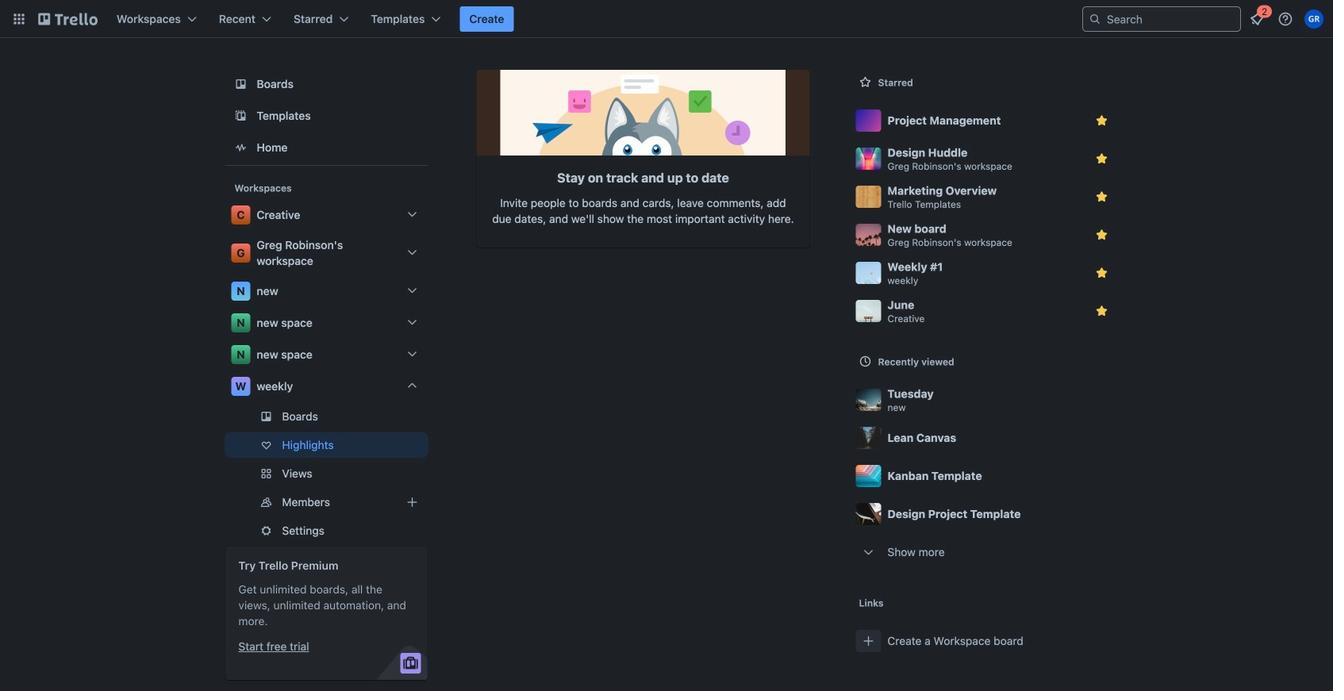 Task type: describe. For each thing, give the bounding box(es) containing it.
click to star new board. it will show up at the top of your boards list. image
[[1094, 227, 1110, 243]]

back to home image
[[38, 6, 98, 32]]

Search field
[[1102, 8, 1241, 30]]

click to star weekly #1. it will show up at the top of your boards list. image
[[1094, 265, 1110, 281]]

home image
[[231, 138, 250, 157]]

board image
[[231, 75, 250, 94]]

2 notifications image
[[1248, 10, 1267, 29]]

click to star project management. it will show up at the top of your boards list. image
[[1094, 113, 1110, 129]]



Task type: vqa. For each thing, say whether or not it's contained in the screenshot.
Retrospective
no



Task type: locate. For each thing, give the bounding box(es) containing it.
forward image
[[425, 464, 444, 483]]

click to star design huddle. it will show up at the top of your boards list. image
[[1094, 151, 1110, 167]]

click to star marketing overview. it will show up at the top of your boards list. image
[[1094, 189, 1110, 205]]

search image
[[1089, 13, 1102, 25]]

template board image
[[231, 106, 250, 125]]

click to star june. it will show up at the top of your boards list. image
[[1094, 303, 1110, 319]]

add image
[[403, 493, 422, 512]]

open information menu image
[[1278, 11, 1294, 27]]

greg robinson (gregrobinson96) image
[[1305, 10, 1324, 29]]

primary element
[[0, 0, 1333, 38]]



